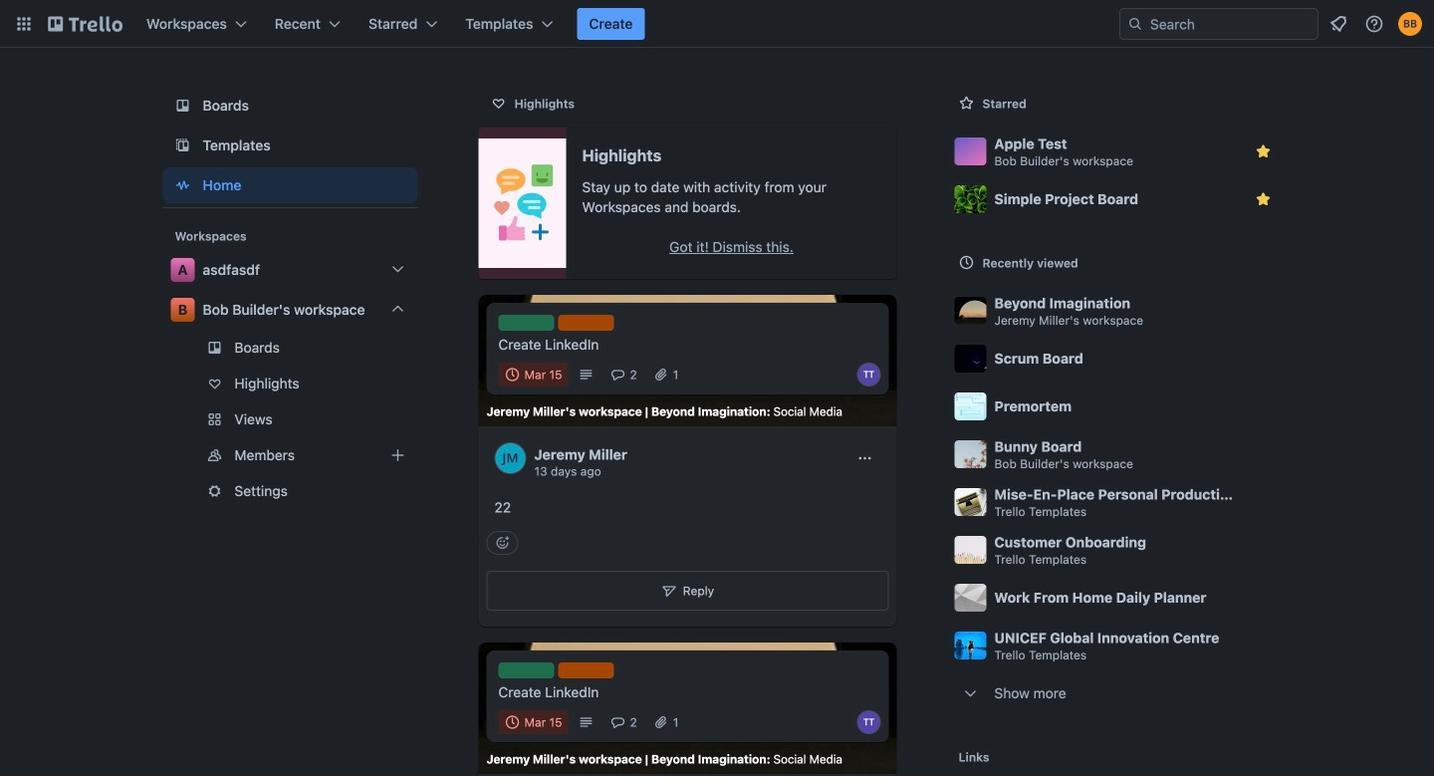 Task type: locate. For each thing, give the bounding box(es) containing it.
0 vertical spatial color: green, title: none image
[[499, 315, 555, 331]]

add reaction image
[[487, 531, 519, 555]]

add image
[[386, 443, 410, 467]]

color: orange, title: none image
[[559, 315, 614, 331], [559, 663, 614, 679]]

0 notifications image
[[1327, 12, 1351, 36]]

0 vertical spatial color: orange, title: none image
[[559, 315, 614, 331]]

2 color: orange, title: none image from the top
[[559, 663, 614, 679]]

primary element
[[0, 0, 1435, 48]]

color: green, title: none image
[[499, 315, 555, 331], [499, 663, 555, 679]]

color: orange, title: none image for 2nd color: green, title: none image from the bottom
[[559, 315, 614, 331]]

1 color: orange, title: none image from the top
[[559, 315, 614, 331]]

back to home image
[[48, 8, 123, 40]]

1 vertical spatial color: green, title: none image
[[499, 663, 555, 679]]

home image
[[171, 173, 195, 197]]

1 vertical spatial color: orange, title: none image
[[559, 663, 614, 679]]



Task type: vqa. For each thing, say whether or not it's contained in the screenshot.
the company.
no



Task type: describe. For each thing, give the bounding box(es) containing it.
bob builder (bobbuilder40) image
[[1399, 12, 1423, 36]]

click to unstar apple test. it will be removed from your starred list. image
[[1254, 142, 1274, 161]]

Search field
[[1120, 8, 1319, 40]]

2 color: green, title: none image from the top
[[499, 663, 555, 679]]

search image
[[1128, 16, 1144, 32]]

1 color: green, title: none image from the top
[[499, 315, 555, 331]]

board image
[[171, 94, 195, 118]]

click to unstar simple project board. it will be removed from your starred list. image
[[1254, 189, 1274, 209]]

open information menu image
[[1365, 14, 1385, 34]]

color: orange, title: none image for second color: green, title: none image
[[559, 663, 614, 679]]

template board image
[[171, 134, 195, 157]]

switch to… image
[[14, 14, 34, 34]]



